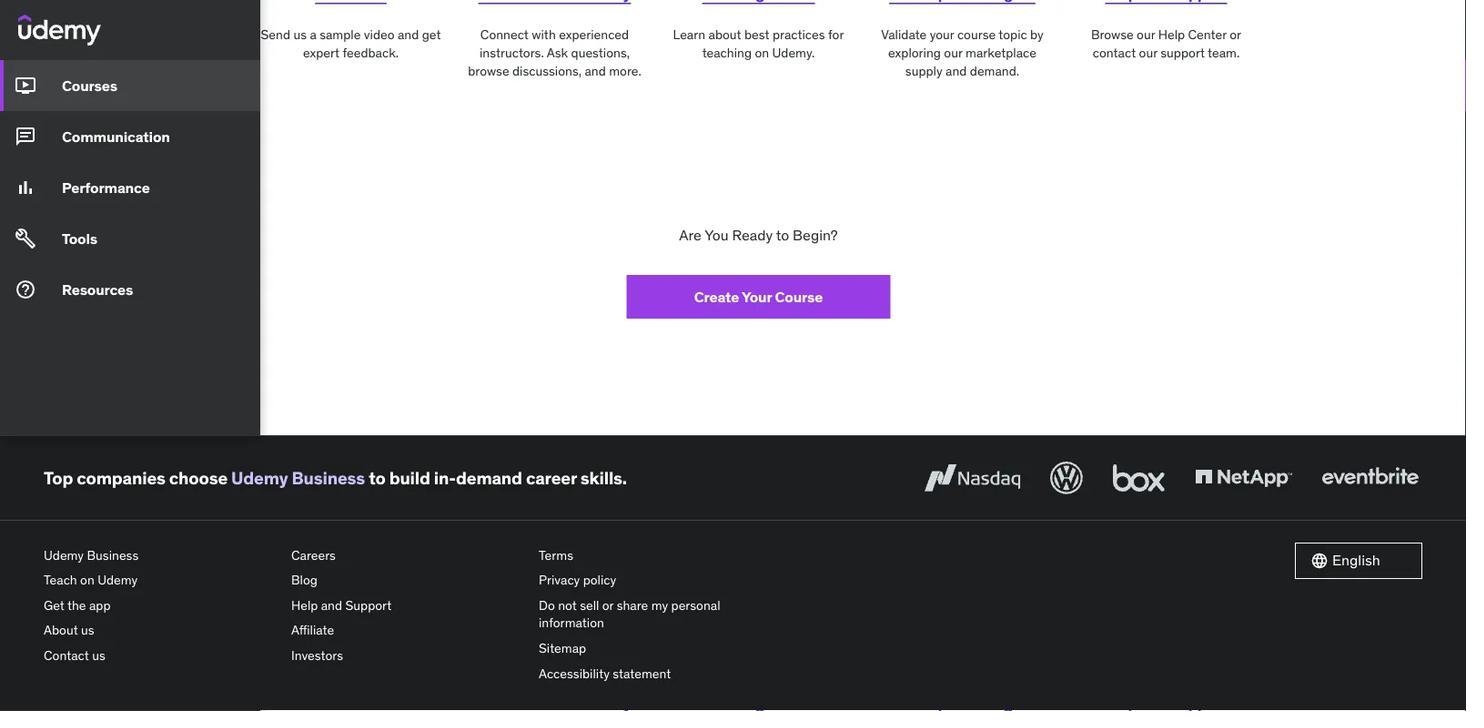 Task type: vqa. For each thing, say whether or not it's contained in the screenshot.
Validate your course topic by exploring our marketplace supply and demand.
yes



Task type: locate. For each thing, give the bounding box(es) containing it.
1 vertical spatial udemy
[[44, 547, 84, 564]]

medium image left performance
[[15, 177, 36, 199]]

udemy up app
[[98, 572, 138, 589]]

help up the support
[[1159, 27, 1186, 43]]

terms
[[539, 547, 574, 564]]

3 medium image from the top
[[15, 279, 36, 301]]

and down questions,
[[585, 63, 606, 79]]

begin?
[[793, 226, 838, 245]]

questions,
[[571, 45, 630, 61]]

udemy.
[[773, 45, 815, 61]]

0 vertical spatial to
[[776, 226, 790, 245]]

medium image inside communication link
[[15, 126, 36, 148]]

feedback.
[[343, 45, 399, 61]]

medium image for tools
[[15, 228, 36, 250]]

terms link
[[539, 543, 772, 568]]

1 horizontal spatial business
[[292, 467, 365, 489]]

and inside careers blog help and support affiliate investors
[[321, 597, 342, 614]]

us right about
[[81, 623, 94, 639]]

or inside terms privacy policy do not sell or share my personal information sitemap accessibility statement
[[603, 597, 614, 614]]

teaching
[[703, 45, 752, 61]]

support
[[1161, 45, 1206, 61]]

courses
[[62, 76, 117, 95]]

sell
[[580, 597, 600, 614]]

and up affiliate
[[321, 597, 342, 614]]

communication
[[62, 127, 170, 146]]

0 horizontal spatial udemy
[[44, 547, 84, 564]]

1 vertical spatial help
[[291, 597, 318, 614]]

topic
[[999, 27, 1028, 43]]

on right teach
[[80, 572, 95, 589]]

medium image left tools
[[15, 228, 36, 250]]

or right sell
[[603, 597, 614, 614]]

1 medium image from the top
[[15, 126, 36, 148]]

instructors.
[[480, 45, 544, 61]]

on inside udemy business teach on udemy get the app about us contact us
[[80, 572, 95, 589]]

our right contact
[[1140, 45, 1158, 61]]

udemy business link up the get the app link
[[44, 543, 277, 568]]

udemy business link up careers
[[231, 467, 365, 489]]

blog link
[[291, 568, 524, 593]]

1 vertical spatial on
[[80, 572, 95, 589]]

get
[[422, 27, 441, 43]]

udemy business teach on udemy get the app about us contact us
[[44, 547, 139, 664]]

center
[[1189, 27, 1227, 43]]

browse
[[1092, 27, 1134, 43]]

our inside validate your course topic by exploring our marketplace supply and demand.
[[945, 45, 963, 61]]

statement
[[613, 665, 671, 682]]

careers blog help and support affiliate investors
[[291, 547, 392, 664]]

companies
[[77, 467, 166, 489]]

team.
[[1208, 45, 1240, 61]]

0 vertical spatial us
[[294, 27, 307, 43]]

medium image
[[15, 75, 36, 97], [15, 177, 36, 199]]

support
[[346, 597, 392, 614]]

0 vertical spatial medium image
[[15, 126, 36, 148]]

learn about best practices for teaching on udemy. link
[[668, 0, 850, 80]]

2 vertical spatial udemy
[[98, 572, 138, 589]]

help for and
[[291, 597, 318, 614]]

help inside browse our help center or contact our support team.
[[1159, 27, 1186, 43]]

2 vertical spatial us
[[92, 648, 105, 664]]

0 horizontal spatial on
[[80, 572, 95, 589]]

1 horizontal spatial to
[[776, 226, 790, 245]]

us left the a
[[294, 27, 307, 43]]

and right supply
[[946, 63, 967, 79]]

do
[[539, 597, 555, 614]]

medium image for resources
[[15, 279, 36, 301]]

to left build
[[369, 467, 386, 489]]

your
[[930, 27, 955, 43]]

ready
[[733, 226, 773, 245]]

help inside careers blog help and support affiliate investors
[[291, 597, 318, 614]]

video
[[364, 27, 395, 43]]

course
[[775, 288, 823, 306]]

0 horizontal spatial or
[[603, 597, 614, 614]]

medium image inside resources link
[[15, 279, 36, 301]]

supply
[[906, 63, 943, 79]]

to right ready
[[776, 226, 790, 245]]

0 vertical spatial udemy
[[231, 467, 288, 489]]

us
[[294, 27, 307, 43], [81, 623, 94, 639], [92, 648, 105, 664]]

to
[[776, 226, 790, 245], [369, 467, 386, 489]]

0 vertical spatial or
[[1230, 27, 1242, 43]]

0 vertical spatial help
[[1159, 27, 1186, 43]]

sitemap
[[539, 640, 587, 657]]

are you ready to begin?
[[680, 226, 838, 245]]

0 vertical spatial on
[[755, 45, 770, 61]]

1 horizontal spatial or
[[1230, 27, 1242, 43]]

medium image left resources
[[15, 279, 36, 301]]

information
[[539, 615, 605, 632]]

learn
[[673, 27, 706, 43]]

business up app
[[87, 547, 139, 564]]

medium image left 'communication'
[[15, 126, 36, 148]]

2 medium image from the top
[[15, 228, 36, 250]]

performance
[[62, 178, 150, 197]]

our down your
[[945, 45, 963, 61]]

or up 'team.'
[[1230, 27, 1242, 43]]

marketplace
[[966, 45, 1037, 61]]

app
[[89, 597, 111, 614]]

browse
[[468, 63, 510, 79]]

and left get
[[398, 27, 419, 43]]

blog
[[291, 572, 318, 589]]

medium image for courses
[[15, 75, 36, 97]]

browse our help center or contact our support team. link
[[1076, 0, 1258, 80]]

udemy up teach
[[44, 547, 84, 564]]

1 vertical spatial business
[[87, 547, 139, 564]]

volkswagen image
[[1047, 458, 1087, 498]]

1 medium image from the top
[[15, 75, 36, 97]]

0 horizontal spatial to
[[369, 467, 386, 489]]

more.
[[609, 63, 642, 79]]

1 vertical spatial medium image
[[15, 177, 36, 199]]

about
[[709, 27, 742, 43]]

english button
[[1296, 543, 1423, 579]]

2 vertical spatial medium image
[[15, 279, 36, 301]]

medium image inside performance link
[[15, 177, 36, 199]]

help down the blog
[[291, 597, 318, 614]]

medium image for performance
[[15, 177, 36, 199]]

udemy
[[231, 467, 288, 489], [44, 547, 84, 564], [98, 572, 138, 589]]

on down best
[[755, 45, 770, 61]]

medium image inside "courses" link
[[15, 75, 36, 97]]

contact
[[1093, 45, 1137, 61]]

accessibility
[[539, 665, 610, 682]]

medium image left courses
[[15, 75, 36, 97]]

your
[[742, 288, 772, 306]]

0 vertical spatial medium image
[[15, 75, 36, 97]]

0 horizontal spatial help
[[291, 597, 318, 614]]

or
[[1230, 27, 1242, 43], [603, 597, 614, 614]]

with
[[532, 27, 556, 43]]

terms privacy policy do not sell or share my personal information sitemap accessibility statement
[[539, 547, 721, 682]]

udemy business link
[[231, 467, 365, 489], [44, 543, 277, 568]]

policy
[[583, 572, 617, 589]]

create your course link
[[627, 275, 891, 319]]

help
[[1159, 27, 1186, 43], [291, 597, 318, 614]]

contact us link
[[44, 644, 277, 669]]

do not sell or share my personal information button
[[539, 593, 772, 636]]

our for browse our help center or contact our support team.
[[1140, 45, 1158, 61]]

on
[[755, 45, 770, 61], [80, 572, 95, 589]]

validate your course topic by exploring our marketplace supply and demand. link
[[872, 0, 1054, 80]]

by
[[1031, 27, 1044, 43]]

1 horizontal spatial on
[[755, 45, 770, 61]]

udemy image
[[18, 15, 101, 46]]

1 vertical spatial medium image
[[15, 228, 36, 250]]

learn about best practices for teaching on udemy.
[[673, 27, 844, 61]]

0 horizontal spatial business
[[87, 547, 139, 564]]

connect with experienced instructors. ask questions, browse discussions, and more. link
[[464, 0, 646, 80]]

medium image
[[15, 126, 36, 148], [15, 228, 36, 250], [15, 279, 36, 301]]

us right contact at the left of the page
[[92, 648, 105, 664]]

medium image inside tools link
[[15, 228, 36, 250]]

2 medium image from the top
[[15, 177, 36, 199]]

udemy right choose
[[231, 467, 288, 489]]

1 vertical spatial or
[[603, 597, 614, 614]]

1 horizontal spatial help
[[1159, 27, 1186, 43]]

business up careers
[[292, 467, 365, 489]]



Task type: describe. For each thing, give the bounding box(es) containing it.
1 vertical spatial udemy business link
[[44, 543, 277, 568]]

tools link
[[0, 213, 260, 264]]

validate your course topic by exploring our marketplace supply and demand.
[[882, 27, 1044, 79]]

about
[[44, 623, 78, 639]]

resources link
[[0, 264, 260, 315]]

contact
[[44, 648, 89, 664]]

0 vertical spatial udemy business link
[[231, 467, 365, 489]]

ask
[[547, 45, 568, 61]]

demand.
[[970, 63, 1020, 79]]

the
[[67, 597, 86, 614]]

and inside connect with experienced instructors. ask questions, browse discussions, and more.
[[585, 63, 606, 79]]

or inside browse our help center or contact our support team.
[[1230, 27, 1242, 43]]

1 horizontal spatial udemy
[[98, 572, 138, 589]]

sample
[[320, 27, 361, 43]]

create
[[695, 288, 740, 306]]

for
[[829, 27, 844, 43]]

business inside udemy business teach on udemy get the app about us contact us
[[87, 547, 139, 564]]

send
[[261, 27, 291, 43]]

privacy policy link
[[539, 568, 772, 593]]

investors
[[291, 648, 343, 664]]

expert
[[303, 45, 340, 61]]

our right browse
[[1137, 27, 1156, 43]]

browse our help center or contact our support team.
[[1092, 27, 1242, 61]]

career
[[526, 467, 577, 489]]

courses link
[[0, 60, 260, 111]]

privacy
[[539, 572, 580, 589]]

experienced
[[559, 27, 629, 43]]

top
[[44, 467, 73, 489]]

send us a sample video and get expert feedback.
[[261, 27, 441, 61]]

careers
[[291, 547, 336, 564]]

top companies choose udemy business to build in-demand career skills.
[[44, 467, 627, 489]]

teach
[[44, 572, 77, 589]]

english
[[1333, 552, 1381, 570]]

skills.
[[581, 467, 627, 489]]

personal
[[672, 597, 721, 614]]

send us a sample video and get expert feedback. link
[[260, 0, 442, 80]]

discussions,
[[513, 63, 582, 79]]

exploring
[[889, 45, 942, 61]]

box image
[[1109, 458, 1170, 498]]

you
[[705, 226, 729, 245]]

a
[[310, 27, 317, 43]]

0 vertical spatial business
[[292, 467, 365, 489]]

tools
[[62, 229, 97, 248]]

choose
[[169, 467, 228, 489]]

connect with experienced instructors. ask questions, browse discussions, and more.
[[468, 27, 642, 79]]

on inside learn about best practices for teaching on udemy.
[[755, 45, 770, 61]]

and inside send us a sample video and get expert feedback.
[[398, 27, 419, 43]]

create your course
[[695, 288, 823, 306]]

2 horizontal spatial udemy
[[231, 467, 288, 489]]

us inside send us a sample video and get expert feedback.
[[294, 27, 307, 43]]

connect
[[481, 27, 529, 43]]

nasdaq image
[[921, 458, 1025, 498]]

careers link
[[291, 543, 524, 568]]

best
[[745, 27, 770, 43]]

get
[[44, 597, 65, 614]]

in-
[[434, 467, 456, 489]]

1 vertical spatial to
[[369, 467, 386, 489]]

affiliate
[[291, 623, 334, 639]]

netapp image
[[1192, 458, 1297, 498]]

my
[[652, 597, 669, 614]]

demand
[[456, 467, 523, 489]]

are
[[680, 226, 702, 245]]

investors link
[[291, 644, 524, 669]]

get the app link
[[44, 593, 277, 618]]

affiliate link
[[291, 618, 524, 644]]

performance link
[[0, 162, 260, 213]]

share
[[617, 597, 649, 614]]

medium image for communication
[[15, 126, 36, 148]]

sitemap link
[[539, 636, 772, 661]]

build
[[389, 467, 431, 489]]

eventbrite image
[[1319, 458, 1423, 498]]

not
[[558, 597, 577, 614]]

course
[[958, 27, 996, 43]]

small image
[[1311, 552, 1329, 570]]

communication link
[[0, 111, 260, 162]]

teach on udemy link
[[44, 568, 277, 593]]

accessibility statement link
[[539, 661, 772, 687]]

1 vertical spatial us
[[81, 623, 94, 639]]

validate
[[882, 27, 927, 43]]

and inside validate your course topic by exploring our marketplace supply and demand.
[[946, 63, 967, 79]]

our for validate your course topic by exploring our marketplace supply and demand.
[[945, 45, 963, 61]]

resources
[[62, 280, 133, 299]]

help for center
[[1159, 27, 1186, 43]]



